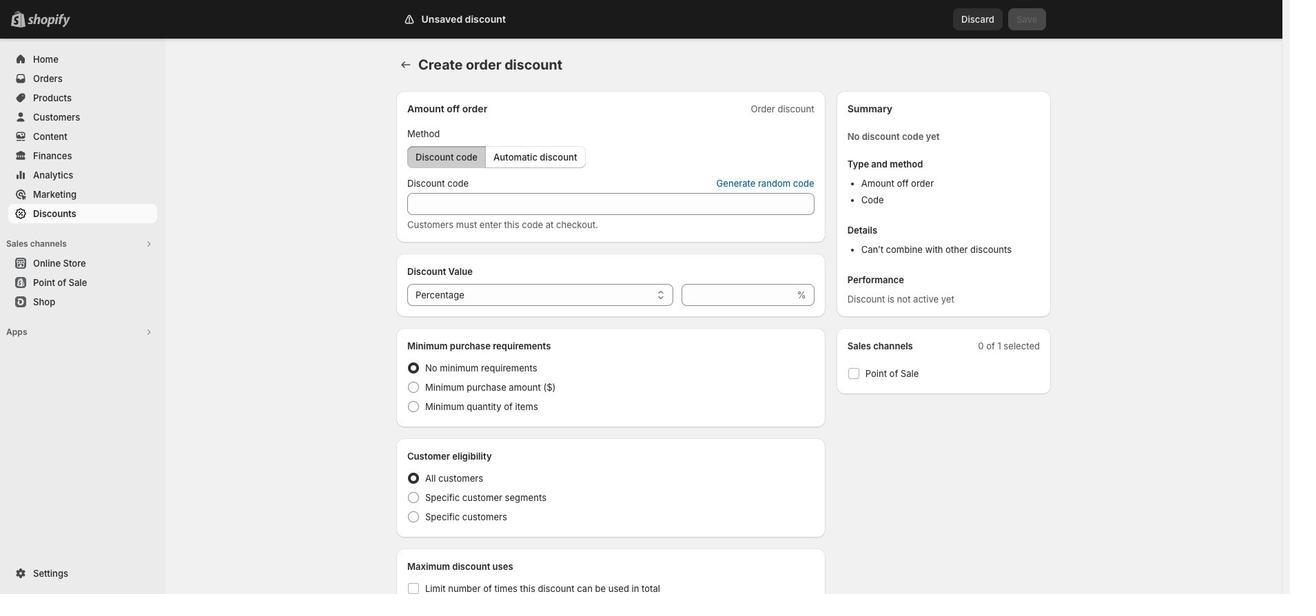 Task type: vqa. For each thing, say whether or not it's contained in the screenshot.
'Shopify' image
yes



Task type: locate. For each thing, give the bounding box(es) containing it.
None text field
[[407, 193, 814, 215], [682, 284, 795, 306], [407, 193, 814, 215], [682, 284, 795, 306]]

shopify image
[[28, 14, 70, 28]]



